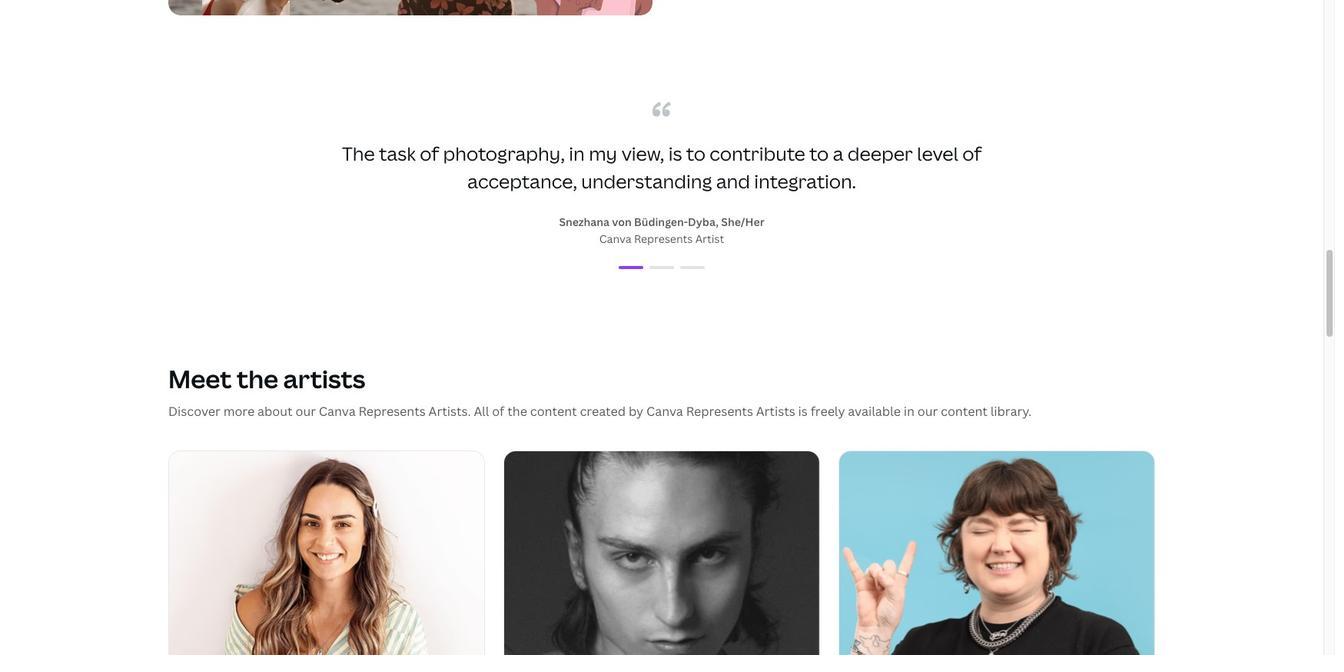 Task type: locate. For each thing, give the bounding box(es) containing it.
is
[[669, 140, 682, 166], [799, 403, 808, 419]]

2 to from the left
[[810, 140, 829, 166]]

of inside meet the artists discover more about our canva represents artists. all of the content created by canva represents artists is freely available in our content library.
[[492, 403, 505, 419]]

content left library. at bottom
[[941, 403, 988, 419]]

2 content from the left
[[941, 403, 988, 419]]

in inside meet the artists discover more about our canva represents artists. all of the content created by canva represents artists is freely available in our content library.
[[904, 403, 915, 419]]

the task of photography, in my view, is to contribute to a deeper level of acceptance, understanding and integration.
[[342, 140, 982, 193]]

1 content from the left
[[530, 403, 577, 419]]

in left my
[[569, 140, 585, 166]]

büdingen-
[[634, 214, 688, 229]]

view,
[[622, 140, 665, 166]]

canva down the von
[[600, 231, 632, 246]]

of right all
[[492, 403, 505, 419]]

in right "available"
[[904, 403, 915, 419]]

of
[[420, 140, 439, 166], [963, 140, 982, 166], [492, 403, 505, 419]]

to right view,
[[686, 140, 706, 166]]

understanding
[[581, 168, 712, 193]]

0 horizontal spatial in
[[569, 140, 585, 166]]

represents down büdingen-
[[634, 231, 693, 246]]

0 horizontal spatial canva
[[319, 403, 356, 419]]

and
[[716, 168, 750, 193]]

1 horizontal spatial the
[[508, 403, 527, 419]]

photography,
[[443, 140, 565, 166]]

content
[[530, 403, 577, 419], [941, 403, 988, 419]]

task
[[379, 140, 416, 166]]

1 vertical spatial in
[[904, 403, 915, 419]]

the
[[237, 362, 278, 395], [508, 403, 527, 419]]

more
[[224, 403, 255, 419]]

our right "available"
[[918, 403, 938, 419]]

snezhana von büdingen-dyba, she/her canva represents artist
[[559, 214, 765, 246]]

lindsay ryklief, he/him image
[[680, 266, 705, 269]]

of right task
[[420, 140, 439, 166]]

0 horizontal spatial of
[[420, 140, 439, 166]]

is left freely
[[799, 403, 808, 419]]

0 horizontal spatial the
[[237, 362, 278, 395]]

she/her
[[721, 214, 765, 229]]

in
[[569, 140, 585, 166], [904, 403, 915, 419]]

about
[[258, 403, 293, 419]]

1 to from the left
[[686, 140, 706, 166]]

the
[[342, 140, 375, 166]]

to
[[686, 140, 706, 166], [810, 140, 829, 166]]

1 vertical spatial is
[[799, 403, 808, 419]]

1 horizontal spatial in
[[904, 403, 915, 419]]

0 vertical spatial the
[[237, 362, 278, 395]]

1 horizontal spatial our
[[918, 403, 938, 419]]

0 vertical spatial is
[[669, 140, 682, 166]]

1 vertical spatial the
[[508, 403, 527, 419]]

integration.
[[755, 168, 857, 193]]

is right view,
[[669, 140, 682, 166]]

represents
[[634, 231, 693, 246], [359, 403, 426, 419], [686, 403, 753, 419]]

0 horizontal spatial content
[[530, 403, 577, 419]]

artists.
[[429, 403, 471, 419]]

by
[[629, 403, 644, 419]]

represents left artists.
[[359, 403, 426, 419]]

the up about
[[237, 362, 278, 395]]

canva down artists
[[319, 403, 356, 419]]

of right level
[[963, 140, 982, 166]]

the right all
[[508, 403, 527, 419]]

1 horizontal spatial content
[[941, 403, 988, 419]]

dyba,
[[688, 214, 719, 229]]

meet
[[168, 362, 232, 395]]

artists
[[283, 362, 365, 395]]

1 horizontal spatial to
[[810, 140, 829, 166]]

0 horizontal spatial to
[[686, 140, 706, 166]]

our right about
[[296, 403, 316, 419]]

content left "created"
[[530, 403, 577, 419]]

my
[[589, 140, 618, 166]]

canva right by
[[647, 403, 683, 419]]

1 horizontal spatial canva
[[600, 231, 632, 246]]

our
[[296, 403, 316, 419], [918, 403, 938, 419]]

1 horizontal spatial is
[[799, 403, 808, 419]]

0 horizontal spatial our
[[296, 403, 316, 419]]

canva
[[600, 231, 632, 246], [319, 403, 356, 419], [647, 403, 683, 419]]

represents inside snezhana von büdingen-dyba, she/her canva represents artist
[[634, 231, 693, 246]]

is inside the task of photography, in my view, is to contribute to a deeper level of acceptance, understanding and integration.
[[669, 140, 682, 166]]

level
[[917, 140, 959, 166]]

0 vertical spatial in
[[569, 140, 585, 166]]

1 horizontal spatial of
[[492, 403, 505, 419]]

0 horizontal spatial is
[[669, 140, 682, 166]]

to left a at top
[[810, 140, 829, 166]]



Task type: describe. For each thing, give the bounding box(es) containing it.
all
[[474, 403, 489, 419]]

1 our from the left
[[296, 403, 316, 419]]

a
[[833, 140, 844, 166]]

library.
[[991, 403, 1032, 419]]

benjamin romero, he/him image
[[650, 266, 674, 269]]

quotation mark image
[[653, 101, 671, 116]]

snezhana
[[559, 214, 610, 229]]

snezhana von büdingen-dyba, she/her image
[[619, 266, 644, 269]]

available
[[848, 403, 901, 419]]

created
[[580, 403, 626, 419]]

2 our from the left
[[918, 403, 938, 419]]

artist
[[696, 231, 725, 246]]

contribute
[[710, 140, 806, 166]]

2 horizontal spatial canva
[[647, 403, 683, 419]]

deeper
[[848, 140, 913, 166]]

canva inside snezhana von büdingen-dyba, she/her canva represents artist
[[600, 231, 632, 246]]

represents left artists
[[686, 403, 753, 419]]

artists
[[756, 403, 796, 419]]

2 horizontal spatial of
[[963, 140, 982, 166]]

discover
[[168, 403, 221, 419]]

freely
[[811, 403, 845, 419]]

acceptance,
[[467, 168, 577, 193]]

in inside the task of photography, in my view, is to contribute to a deeper level of acceptance, understanding and integration.
[[569, 140, 585, 166]]

is inside meet the artists discover more about our canva represents artists. all of the content created by canva represents artists is freely available in our content library.
[[799, 403, 808, 419]]

select a quotation tab list
[[339, 258, 985, 276]]

von
[[612, 214, 632, 229]]

meet the artists discover more about our canva represents artists. all of the content created by canva represents artists is freely available in our content library.
[[168, 362, 1032, 419]]



Task type: vqa. For each thing, say whether or not it's contained in the screenshot.
the right is
yes



